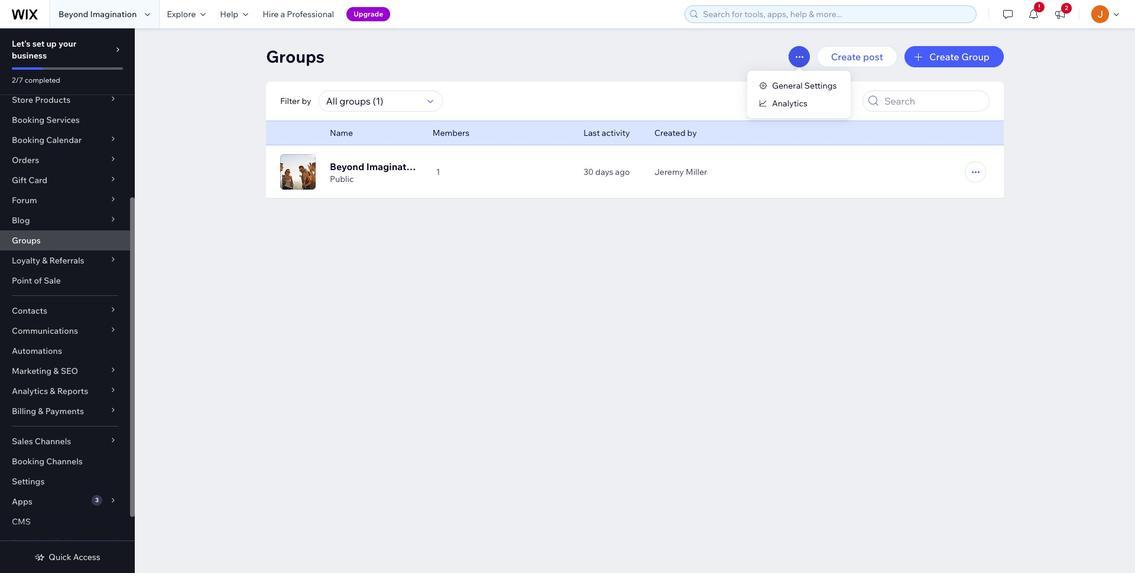 Task type: locate. For each thing, give the bounding box(es) containing it.
1 vertical spatial settings
[[12, 477, 45, 487]]

channels for sales channels
[[35, 436, 71, 447]]

beyond inside beyond imagination group public
[[330, 161, 364, 173]]

& for loyalty
[[42, 255, 48, 266]]

1 horizontal spatial settings
[[805, 80, 837, 91]]

orders
[[12, 155, 39, 166]]

0 horizontal spatial create
[[831, 51, 861, 63]]

settings
[[805, 80, 837, 91], [12, 477, 45, 487]]

0 vertical spatial settings
[[805, 80, 837, 91]]

3 booking from the top
[[12, 456, 44, 467]]

imagination
[[90, 9, 137, 20], [366, 161, 421, 173]]

&
[[42, 255, 48, 266], [53, 366, 59, 377], [50, 386, 55, 397], [38, 406, 43, 417]]

groups down hire a professional link
[[266, 46, 325, 67]]

1 vertical spatial beyond
[[330, 161, 364, 173]]

channels
[[35, 436, 71, 447], [46, 456, 83, 467]]

0 horizontal spatial imagination
[[90, 9, 137, 20]]

0 horizontal spatial group
[[423, 161, 451, 173]]

0 vertical spatial booking
[[12, 115, 44, 125]]

booking down store
[[12, 115, 44, 125]]

created by
[[654, 128, 697, 138]]

groups up loyalty
[[12, 235, 41, 246]]

set
[[32, 38, 45, 49]]

0 vertical spatial analytics
[[772, 98, 808, 109]]

1 booking from the top
[[12, 115, 44, 125]]

booking services
[[12, 115, 80, 125]]

groups
[[266, 46, 325, 67], [12, 235, 41, 246]]

1 horizontal spatial group
[[961, 51, 990, 63]]

of
[[34, 276, 42, 286]]

by for filter by
[[302, 96, 311, 106]]

1 horizontal spatial analytics
[[772, 98, 808, 109]]

store products button
[[0, 90, 130, 110]]

& for marketing
[[53, 366, 59, 377]]

create inside button
[[831, 51, 861, 63]]

beyond up your
[[59, 9, 88, 20]]

0 vertical spatial beyond
[[59, 9, 88, 20]]

settings up the analytics button
[[805, 80, 837, 91]]

last
[[583, 128, 600, 138]]

by for created by
[[687, 128, 697, 138]]

1 horizontal spatial groups
[[266, 46, 325, 67]]

analytics inside button
[[772, 98, 808, 109]]

1 vertical spatial channels
[[46, 456, 83, 467]]

2 button
[[1047, 0, 1073, 28]]

point of sale
[[12, 276, 61, 286]]

& right billing on the bottom left of the page
[[38, 406, 43, 417]]

0 horizontal spatial analytics
[[12, 386, 48, 397]]

settings inside sidebar element
[[12, 477, 45, 487]]

1 horizontal spatial create
[[929, 51, 959, 63]]

point of sale link
[[0, 271, 130, 291]]

hire a professional
[[263, 9, 334, 20]]

0 horizontal spatial groups
[[12, 235, 41, 246]]

0 vertical spatial group
[[961, 51, 990, 63]]

seo
[[61, 366, 78, 377]]

0 vertical spatial by
[[302, 96, 311, 106]]

1 vertical spatial group
[[423, 161, 451, 173]]

0 horizontal spatial beyond
[[59, 9, 88, 20]]

analytics down general
[[772, 98, 808, 109]]

1 horizontal spatial beyond
[[330, 161, 364, 173]]

create inside button
[[929, 51, 959, 63]]

create left "post"
[[831, 51, 861, 63]]

create up search 'field'
[[929, 51, 959, 63]]

0 horizontal spatial settings
[[12, 477, 45, 487]]

forum
[[12, 195, 37, 206]]

1 create from the left
[[831, 51, 861, 63]]

create post button
[[817, 46, 898, 67]]

beyond for beyond imagination
[[59, 9, 88, 20]]

by
[[302, 96, 311, 106], [687, 128, 697, 138]]

1 horizontal spatial by
[[687, 128, 697, 138]]

general settings
[[772, 80, 837, 91]]

created
[[654, 128, 686, 138]]

create group
[[929, 51, 990, 63]]

beyond up the public on the left
[[330, 161, 364, 173]]

help button
[[213, 0, 256, 28]]

general settings button
[[747, 77, 851, 95]]

None field
[[323, 91, 424, 111]]

groups link
[[0, 231, 130, 251]]

sales channels
[[12, 436, 71, 447]]

2 create from the left
[[929, 51, 959, 63]]

0 vertical spatial groups
[[266, 46, 325, 67]]

group inside beyond imagination group public
[[423, 161, 451, 173]]

products
[[35, 95, 70, 105]]

business
[[12, 50, 47, 61]]

0 horizontal spatial by
[[302, 96, 311, 106]]

sale
[[44, 276, 61, 286]]

booking for booking services
[[12, 115, 44, 125]]

point
[[12, 276, 32, 286]]

store products
[[12, 95, 70, 105]]

1 vertical spatial by
[[687, 128, 697, 138]]

channels inside popup button
[[35, 436, 71, 447]]

& left reports
[[50, 386, 55, 397]]

booking channels
[[12, 456, 83, 467]]

beyond
[[59, 9, 88, 20], [330, 161, 364, 173]]

contacts button
[[0, 301, 130, 321]]

settings up apps in the left bottom of the page
[[12, 477, 45, 487]]

booking inside dropdown button
[[12, 135, 44, 145]]

1
[[436, 167, 440, 177]]

2/7 completed
[[12, 76, 60, 85]]

channels up the "booking channels"
[[35, 436, 71, 447]]

channels down "sales channels" popup button on the bottom of page
[[46, 456, 83, 467]]

1 vertical spatial analytics
[[12, 386, 48, 397]]

professional
[[287, 9, 334, 20]]

imagination for beyond imagination
[[90, 9, 137, 20]]

create
[[831, 51, 861, 63], [929, 51, 959, 63]]

let's
[[12, 38, 30, 49]]

marketing
[[12, 366, 52, 377]]

& right loyalty
[[42, 255, 48, 266]]

1 vertical spatial booking
[[12, 135, 44, 145]]

1 vertical spatial groups
[[12, 235, 41, 246]]

apps
[[12, 497, 32, 507]]

booking services link
[[0, 110, 130, 130]]

completed
[[25, 76, 60, 85]]

& inside 'dropdown button'
[[53, 366, 59, 377]]

filter by
[[280, 96, 311, 106]]

0 vertical spatial imagination
[[90, 9, 137, 20]]

by right filter
[[302, 96, 311, 106]]

blog
[[12, 215, 30, 226]]

analytics down 'marketing'
[[12, 386, 48, 397]]

billing & payments
[[12, 406, 84, 417]]

by right created
[[687, 128, 697, 138]]

menu containing general settings
[[747, 77, 851, 112]]

analytics
[[772, 98, 808, 109], [12, 386, 48, 397]]

1 vertical spatial imagination
[[366, 161, 421, 173]]

menu
[[747, 77, 851, 112]]

booking up orders
[[12, 135, 44, 145]]

1 horizontal spatial imagination
[[366, 161, 421, 173]]

last activity
[[583, 128, 630, 138]]

days
[[595, 167, 613, 177]]

& left seo in the left bottom of the page
[[53, 366, 59, 377]]

2 vertical spatial booking
[[12, 456, 44, 467]]

booking
[[12, 115, 44, 125], [12, 135, 44, 145], [12, 456, 44, 467]]

analytics inside dropdown button
[[12, 386, 48, 397]]

group
[[961, 51, 990, 63], [423, 161, 451, 173]]

2 booking from the top
[[12, 135, 44, 145]]

0 vertical spatial channels
[[35, 436, 71, 447]]

& inside popup button
[[42, 255, 48, 266]]

booking down sales
[[12, 456, 44, 467]]

let's set up your business
[[12, 38, 76, 61]]

quick access
[[49, 552, 100, 563]]

imagination inside beyond imagination group public
[[366, 161, 421, 173]]



Task type: vqa. For each thing, say whether or not it's contained in the screenshot.
the top marketing link
no



Task type: describe. For each thing, give the bounding box(es) containing it.
sales
[[12, 436, 33, 447]]

2/7
[[12, 76, 23, 85]]

ago
[[615, 167, 630, 177]]

a
[[280, 9, 285, 20]]

quick
[[49, 552, 71, 563]]

beyond imagination group public
[[330, 161, 451, 184]]

channels for booking channels
[[46, 456, 83, 467]]

marketing & seo button
[[0, 361, 130, 381]]

imagination for beyond imagination group public
[[366, 161, 421, 173]]

quick access button
[[34, 552, 100, 563]]

referrals
[[49, 255, 84, 266]]

billing
[[12, 406, 36, 417]]

settings link
[[0, 472, 130, 492]]

name
[[330, 128, 353, 138]]

30 days ago
[[583, 167, 630, 177]]

calendar
[[46, 135, 82, 145]]

upgrade button
[[346, 7, 390, 21]]

cms
[[12, 517, 31, 527]]

create for create group
[[929, 51, 959, 63]]

create group button
[[905, 46, 1004, 67]]

booking for booking channels
[[12, 456, 44, 467]]

orders button
[[0, 150, 130, 170]]

settings inside button
[[805, 80, 837, 91]]

general
[[772, 80, 803, 91]]

developer
[[12, 537, 52, 547]]

contacts
[[12, 306, 47, 316]]

cms link
[[0, 512, 130, 532]]

gift card button
[[0, 170, 130, 190]]

groups inside sidebar element
[[12, 235, 41, 246]]

help
[[220, 9, 238, 20]]

communications
[[12, 326, 78, 336]]

filter
[[280, 96, 300, 106]]

create post
[[831, 51, 883, 63]]

activity
[[602, 128, 630, 138]]

automations
[[12, 346, 62, 357]]

booking for booking calendar
[[12, 135, 44, 145]]

developer tools
[[12, 537, 75, 547]]

booking channels link
[[0, 452, 130, 472]]

gift card
[[12, 175, 47, 186]]

group inside button
[[961, 51, 990, 63]]

beyond imagination
[[59, 9, 137, 20]]

miller
[[686, 167, 707, 177]]

booking calendar
[[12, 135, 82, 145]]

access
[[73, 552, 100, 563]]

explore
[[167, 9, 196, 20]]

loyalty & referrals button
[[0, 251, 130, 271]]

2
[[1065, 4, 1068, 12]]

post
[[863, 51, 883, 63]]

services
[[46, 115, 80, 125]]

tools
[[54, 537, 75, 547]]

analytics button
[[747, 95, 851, 112]]

automations link
[[0, 341, 130, 361]]

Search for tools, apps, help & more... field
[[699, 6, 973, 22]]

communications button
[[0, 321, 130, 341]]

analytics for analytics & reports
[[12, 386, 48, 397]]

analytics & reports button
[[0, 381, 130, 401]]

developer tools button
[[0, 532, 130, 552]]

analytics & reports
[[12, 386, 88, 397]]

hire
[[263, 9, 279, 20]]

loyalty
[[12, 255, 40, 266]]

sidebar element
[[0, 0, 135, 574]]

forum button
[[0, 190, 130, 210]]

reports
[[57, 386, 88, 397]]

booking calendar button
[[0, 130, 130, 150]]

store
[[12, 95, 33, 105]]

create for create post
[[831, 51, 861, 63]]

payments
[[45, 406, 84, 417]]

& for analytics
[[50, 386, 55, 397]]

hire a professional link
[[256, 0, 341, 28]]

your
[[59, 38, 76, 49]]

upgrade
[[354, 9, 383, 18]]

up
[[46, 38, 57, 49]]

30
[[583, 167, 594, 177]]

sales channels button
[[0, 432, 130, 452]]

members
[[433, 128, 470, 138]]

analytics for analytics
[[772, 98, 808, 109]]

jeremy
[[654, 167, 684, 177]]

& for billing
[[38, 406, 43, 417]]

card
[[29, 175, 47, 186]]

marketing & seo
[[12, 366, 78, 377]]

loyalty & referrals
[[12, 255, 84, 266]]

beyond for beyond imagination group public
[[330, 161, 364, 173]]

3
[[95, 497, 99, 504]]

blog button
[[0, 210, 130, 231]]

gift
[[12, 175, 27, 186]]

Search field
[[881, 91, 986, 111]]

jeremy miller
[[654, 167, 707, 177]]



